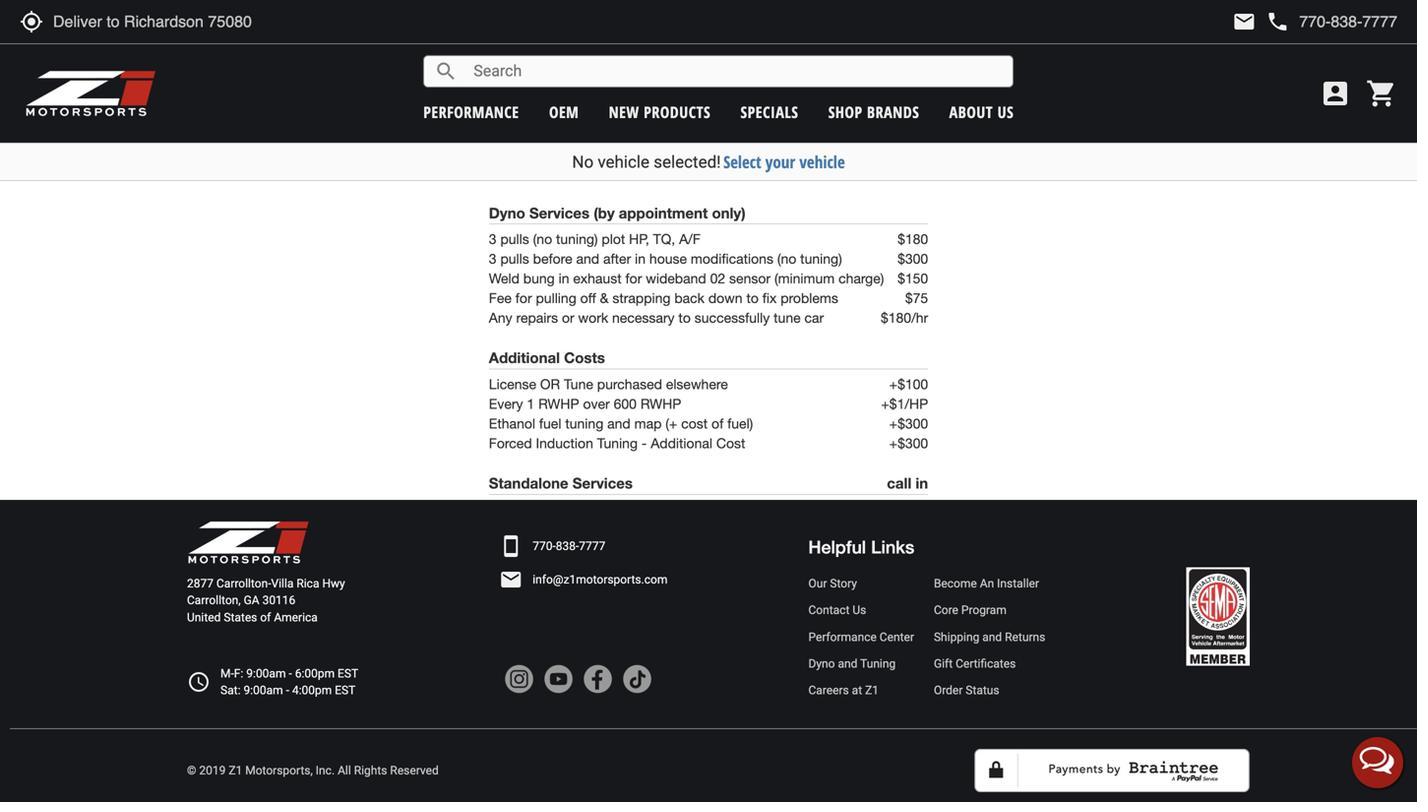 Task type: describe. For each thing, give the bounding box(es) containing it.
Search search field
[[458, 56, 1013, 87]]

additional costs
[[489, 349, 605, 367]]

z1 motorsports logo image
[[25, 69, 157, 118]]

all
[[338, 764, 351, 778]]

(by
[[594, 204, 615, 222]]

1 pricing. from the left
[[438, 114, 471, 125]]

2 an from the left
[[608, 114, 619, 125]]

pulls for (no
[[500, 231, 529, 247]]

2 exact from the left
[[716, 114, 740, 125]]

0 horizontal spatial additional
[[489, 349, 560, 367]]

(minimum
[[774, 270, 835, 287]]

brands
[[867, 101, 919, 123]]

necessary
[[612, 310, 675, 326]]

1 horizontal spatial tuning)
[[800, 251, 842, 267]]

before
[[533, 251, 572, 267]]

1 vertical spatial 9:00am
[[244, 684, 283, 697]]

shop
[[828, 101, 863, 123]]

0 vertical spatial 9:00am
[[246, 667, 286, 680]]

1
[[527, 396, 535, 412]]

phone
[[1266, 10, 1290, 33]]

my_location
[[20, 10, 43, 33]]

ethanol fuel tuning and map (+ cost of fuel)
[[489, 415, 753, 432]]

mail link
[[1232, 10, 1256, 33]]

instagram link image
[[504, 664, 534, 694]]

new
[[609, 101, 639, 123]]

down
[[708, 290, 743, 306]]

1 vertical spatial -
[[289, 667, 292, 680]]

careers at z1 link
[[808, 682, 914, 699]]

email
[[499, 568, 523, 591]]

tune
[[774, 310, 801, 326]]

rights
[[354, 764, 387, 778]]

1 horizontal spatial make
[[581, 114, 605, 125]]

0 horizontal spatial tuning)
[[556, 231, 598, 247]]

+$300 for forced induction tuning - additional cost
[[889, 435, 928, 451]]

remote tune (starts at)
[[581, 41, 723, 57]]

2 horizontal spatial make
[[1105, 100, 1129, 111]]

3 pricing. from the left
[[1020, 114, 1053, 125]]

0 vertical spatial for
[[625, 270, 642, 287]]

&
[[600, 290, 609, 306]]

1 please from the left
[[425, 100, 454, 111]]

any
[[489, 310, 512, 326]]

$75
[[905, 290, 928, 306]]

account_box
[[1320, 78, 1351, 109]]

1 prices from the left
[[277, 100, 304, 111]]

1 vertical spatial est
[[335, 684, 356, 697]]

repairs
[[516, 310, 558, 326]]

sat:
[[220, 684, 241, 697]]

rica
[[297, 577, 319, 590]]

center
[[880, 630, 914, 644]]

and right 'brands'
[[957, 114, 974, 125]]

2 vertical spatial -
[[286, 684, 289, 697]]

(+
[[666, 415, 677, 432]]

shop brands link
[[828, 101, 919, 123]]

z1 for 2019
[[229, 764, 242, 778]]

m-
[[220, 667, 234, 680]]

3 for 3 pulls (no tuning) plot hp, tq, a/f
[[489, 231, 497, 247]]

© 2019 z1 motorsports, inc. all rights reserved
[[187, 764, 439, 778]]

0 vertical spatial of
[[712, 415, 724, 432]]

3 are from the left
[[947, 100, 961, 111]]

tune up every 1 rwhp over 600 rwhp
[[564, 376, 593, 392]]

z1 for at
[[865, 684, 879, 697]]

1 exact from the left
[[411, 114, 435, 125]]

contact us
[[808, 603, 866, 617]]

2 prices. from the left
[[697, 100, 726, 111]]

performance
[[808, 630, 877, 644]]

02
[[710, 270, 725, 287]]

3 final from the left
[[980, 100, 999, 111]]

3 for 3 pulls before and after in house modifications (no tuning)
[[489, 251, 497, 267]]

(starts
[[666, 41, 704, 57]]

0 horizontal spatial at
[[398, 61, 410, 77]]

call down search search box
[[761, 100, 776, 111]]

search
[[434, 60, 458, 83]]

3 prices. from the left
[[1001, 100, 1031, 111]]

1 shown from the left
[[307, 100, 336, 111]]

your
[[765, 151, 795, 173]]

about us link
[[949, 101, 1014, 123]]

helpful links
[[808, 536, 914, 558]]

tiktok link image
[[622, 664, 652, 694]]

3 prices shown are not final prices. please call in to make an appointment and get exact pricing. from the left
[[885, 100, 1129, 125]]

our
[[808, 577, 827, 590]]

select your vehicle link
[[723, 151, 845, 173]]

1 prices. from the left
[[393, 100, 422, 111]]

info@z1motorsports.com link
[[533, 571, 668, 588]]

license or tune purchased elsewhere
[[489, 376, 728, 392]]

2 prices from the left
[[581, 100, 608, 111]]

purchased
[[597, 376, 662, 392]]

bung
[[523, 270, 555, 287]]

tuned
[[359, 61, 395, 77]]

2877 carrollton-villa rica hwy carrollton, ga 30116 united states of america
[[187, 577, 345, 624]]

fee
[[489, 290, 512, 306]]

youtube link image
[[543, 664, 573, 694]]

induction
[[536, 435, 593, 451]]

call in for remote tune (starts at)
[[778, 41, 814, 57]]

products
[[644, 101, 711, 123]]

dyno services (by appointment only)
[[489, 204, 746, 222]]

back
[[674, 290, 705, 306]]

performance center
[[808, 630, 914, 644]]

forced induction tuning - additional cost
[[489, 435, 745, 451]]

1 horizontal spatial vehicle
[[799, 151, 845, 173]]

installer
[[997, 577, 1039, 590]]

at)
[[708, 41, 723, 57]]

1 vertical spatial for
[[515, 290, 532, 306]]

z1)
[[414, 61, 434, 77]]

tune left (not
[[299, 61, 328, 77]]

mail
[[1232, 10, 1256, 33]]

costs
[[564, 349, 605, 367]]

tuning for and
[[860, 657, 896, 671]]

838-
[[556, 539, 579, 553]]

0 vertical spatial est
[[338, 667, 358, 680]]

elsewhere
[[666, 376, 728, 392]]

order
[[934, 684, 963, 697]]

villa
[[271, 577, 294, 590]]

shopping_cart
[[1366, 78, 1397, 109]]

2 please from the left
[[729, 100, 758, 111]]

services for dyno
[[529, 204, 590, 222]]

$300
[[898, 251, 928, 267]]

of inside 2877 carrollton-villa rica hwy carrollton, ga 30116 united states of america
[[260, 610, 271, 624]]

z32
[[885, 41, 909, 57]]

3 not from the left
[[964, 100, 978, 111]]

and up selected!
[[680, 114, 696, 125]]

account_box link
[[1315, 78, 1356, 109]]

strapping
[[612, 290, 671, 306]]

7777
[[579, 539, 605, 553]]

facebook link image
[[583, 664, 612, 694]]

shipping and returns
[[934, 630, 1045, 644]]

exhaust
[[573, 270, 622, 287]]

cost
[[681, 415, 708, 432]]

become
[[934, 577, 977, 590]]

vehicle inside no vehicle selected! select your vehicle
[[598, 152, 650, 172]]

shipping and returns link
[[934, 629, 1045, 646]]

©
[[187, 764, 196, 778]]

carrollton-
[[216, 577, 271, 590]]

0 vertical spatial (no
[[533, 231, 552, 247]]

+$100
[[889, 376, 928, 392]]



Task type: vqa. For each thing, say whether or not it's contained in the screenshot.


Task type: locate. For each thing, give the bounding box(es) containing it.
remote
[[581, 41, 629, 57]]

gift certificates
[[934, 657, 1016, 671]]

please
[[425, 100, 454, 111], [729, 100, 758, 111], [1033, 100, 1063, 111]]

call in up specials
[[778, 41, 814, 57]]

2 pulls from the top
[[500, 251, 529, 267]]

make right 'oem'
[[581, 114, 605, 125]]

shown down (not
[[307, 100, 336, 111]]

prices down re-
[[277, 100, 304, 111]]

sema member logo image
[[1186, 567, 1250, 666]]

2 horizontal spatial pricing.
[[1020, 114, 1053, 125]]

vehicle
[[799, 151, 845, 173], [598, 152, 650, 172]]

every 1 rwhp over 600 rwhp
[[489, 396, 681, 412]]

1 horizontal spatial final
[[676, 100, 694, 111]]

2877
[[187, 577, 214, 590]]

$150
[[898, 270, 928, 287]]

call right about us link
[[1066, 100, 1081, 111]]

new products
[[609, 101, 711, 123]]

exact right about
[[993, 114, 1017, 125]]

are right new
[[643, 100, 656, 111]]

of left fuel)
[[712, 415, 724, 432]]

1 vertical spatial additional
[[651, 435, 712, 451]]

services for standalone
[[573, 474, 633, 492]]

sensor
[[729, 270, 771, 287]]

become an installer
[[934, 577, 1039, 590]]

cost
[[716, 435, 745, 451]]

2 shown from the left
[[611, 100, 640, 111]]

in
[[803, 41, 814, 57], [475, 100, 482, 111], [779, 100, 787, 111], [1083, 100, 1091, 111], [635, 251, 646, 267], [559, 270, 569, 287], [916, 474, 928, 492]]

1 +$300 from the top
[[889, 415, 928, 432]]

call in for standalone services
[[887, 474, 928, 492]]

0 horizontal spatial not
[[355, 100, 369, 111]]

1 horizontal spatial are
[[643, 100, 656, 111]]

0 horizontal spatial tuning
[[597, 435, 638, 451]]

0 horizontal spatial are
[[338, 100, 352, 111]]

make down $695
[[1105, 100, 1129, 111]]

1 prices shown are not final prices. please call in to make an appointment and get exact pricing. from the left
[[277, 100, 494, 125]]

6:00pm
[[295, 667, 335, 680]]

hwy
[[322, 577, 345, 590]]

1 horizontal spatial at
[[852, 684, 862, 697]]

1 horizontal spatial prices
[[581, 100, 608, 111]]

us for contact us
[[853, 603, 866, 617]]

additional down (+ on the left bottom of the page
[[651, 435, 712, 451]]

0 vertical spatial z1
[[865, 684, 879, 697]]

shipping
[[934, 630, 979, 644]]

select
[[723, 151, 761, 173]]

dyno inside "link"
[[808, 657, 835, 671]]

0 horizontal spatial us
[[853, 603, 866, 617]]

call in up links
[[887, 474, 928, 492]]

not down z32 na tune
[[964, 100, 978, 111]]

get
[[395, 114, 409, 125], [699, 114, 713, 125], [976, 114, 991, 125]]

2 3 from the top
[[489, 251, 497, 267]]

us for about us
[[997, 101, 1014, 123]]

0 vertical spatial services
[[529, 204, 590, 222]]

1 vertical spatial dyno
[[808, 657, 835, 671]]

0 horizontal spatial get
[[395, 114, 409, 125]]

dyno up weld
[[489, 204, 525, 222]]

vehicle right your
[[799, 151, 845, 173]]

0 horizontal spatial z1
[[229, 764, 242, 778]]

1 horizontal spatial us
[[997, 101, 1014, 123]]

1 horizontal spatial please
[[729, 100, 758, 111]]

fee for pulling off & strapping back down to fix problems
[[489, 290, 838, 306]]

est right 6:00pm
[[338, 667, 358, 680]]

0 vertical spatial +$300
[[889, 415, 928, 432]]

appointment
[[317, 114, 373, 125], [621, 114, 677, 125], [899, 114, 954, 125], [619, 204, 708, 222]]

shop brands
[[828, 101, 919, 123]]

pricing. up select
[[743, 114, 775, 125]]

0 horizontal spatial exact
[[411, 114, 435, 125]]

links
[[871, 536, 914, 558]]

1 horizontal spatial pricing.
[[743, 114, 775, 125]]

prices. down search search box
[[697, 100, 726, 111]]

and
[[375, 114, 392, 125], [680, 114, 696, 125], [957, 114, 974, 125], [576, 251, 599, 267], [607, 415, 631, 432], [982, 630, 1002, 644], [838, 657, 858, 671]]

2 horizontal spatial an
[[885, 114, 896, 125]]

0 horizontal spatial prices
[[277, 100, 304, 111]]

0 vertical spatial pulls
[[500, 231, 529, 247]]

0 vertical spatial at
[[398, 61, 410, 77]]

0 vertical spatial tuning)
[[556, 231, 598, 247]]

0 vertical spatial us
[[997, 101, 1014, 123]]

and up careers at z1
[[838, 657, 858, 671]]

2 rwhp from the left
[[640, 396, 681, 412]]

0 horizontal spatial call in
[[778, 41, 814, 57]]

0 horizontal spatial of
[[260, 610, 271, 624]]

for right fee on the left top of the page
[[515, 290, 532, 306]]

an
[[303, 114, 314, 125], [608, 114, 619, 125], [885, 114, 896, 125]]

and down 3 pulls (no tuning) plot hp, tq, a/f
[[576, 251, 599, 267]]

2 horizontal spatial exact
[[993, 114, 1017, 125]]

are down (not
[[338, 100, 352, 111]]

1 not from the left
[[355, 100, 369, 111]]

tq,
[[653, 231, 675, 247]]

3 please from the left
[[1033, 100, 1063, 111]]

1 horizontal spatial for
[[625, 270, 642, 287]]

3 shown from the left
[[915, 100, 944, 111]]

0 horizontal spatial pricing.
[[438, 114, 471, 125]]

2 +$300 from the top
[[889, 435, 928, 451]]

tuning) up before
[[556, 231, 598, 247]]

dyno and tuning
[[808, 657, 896, 671]]

1 vertical spatial 3
[[489, 251, 497, 267]]

dyno and tuning link
[[808, 655, 914, 672]]

an down re-tune (not tuned at z1)
[[303, 114, 314, 125]]

fuel
[[539, 415, 561, 432]]

vehicle right no
[[598, 152, 650, 172]]

make down re-
[[277, 114, 301, 125]]

1 are from the left
[[338, 100, 352, 111]]

call up links
[[887, 474, 912, 492]]

1 horizontal spatial shown
[[611, 100, 640, 111]]

additional
[[489, 349, 560, 367], [651, 435, 712, 451]]

services
[[529, 204, 590, 222], [573, 474, 633, 492]]

tuning)
[[556, 231, 598, 247], [800, 251, 842, 267]]

9:00am right "f:"
[[246, 667, 286, 680]]

1 vertical spatial pulls
[[500, 251, 529, 267]]

est right 4:00pm
[[335, 684, 356, 697]]

an right shop
[[885, 114, 896, 125]]

1 horizontal spatial of
[[712, 415, 724, 432]]

z1 right 2019
[[229, 764, 242, 778]]

please down search search box
[[729, 100, 758, 111]]

please right "about us"
[[1033, 100, 1063, 111]]

an
[[980, 577, 994, 590]]

z1
[[865, 684, 879, 697], [229, 764, 242, 778]]

call down search
[[457, 100, 472, 111]]

z1 company logo image
[[187, 520, 310, 565]]

us right about
[[997, 101, 1014, 123]]

pulling
[[536, 290, 576, 306]]

1 vertical spatial services
[[573, 474, 633, 492]]

any repairs or work necessary to successfully tune car
[[489, 310, 824, 326]]

oem
[[549, 101, 579, 123]]

exact down z1)
[[411, 114, 435, 125]]

tuning down performance center link
[[860, 657, 896, 671]]

services down forced induction tuning - additional cost on the bottom of the page
[[573, 474, 633, 492]]

mail phone
[[1232, 10, 1290, 33]]

z1 down dyno and tuning "link"
[[865, 684, 879, 697]]

at left z1)
[[398, 61, 410, 77]]

2 horizontal spatial final
[[980, 100, 999, 111]]

1 get from the left
[[395, 114, 409, 125]]

and up forced induction tuning - additional cost on the bottom of the page
[[607, 415, 631, 432]]

est
[[338, 667, 358, 680], [335, 684, 356, 697]]

0 horizontal spatial prices.
[[393, 100, 422, 111]]

3 exact from the left
[[993, 114, 1017, 125]]

of down 30116
[[260, 610, 271, 624]]

work
[[578, 310, 608, 326]]

0 horizontal spatial (no
[[533, 231, 552, 247]]

- left 4:00pm
[[286, 684, 289, 697]]

tuning) up '(minimum'
[[800, 251, 842, 267]]

2 horizontal spatial get
[[976, 114, 991, 125]]

reserved
[[390, 764, 439, 778]]

1 vertical spatial at
[[852, 684, 862, 697]]

pricing. right about us link
[[1020, 114, 1053, 125]]

tune left (starts
[[633, 41, 662, 57]]

get down re-tune (not tuned at z1)
[[395, 114, 409, 125]]

1 horizontal spatial additional
[[651, 435, 712, 451]]

9:00am right "sat:"
[[244, 684, 283, 697]]

only)
[[712, 204, 746, 222]]

1 vertical spatial tuning
[[860, 657, 896, 671]]

4:00pm
[[292, 684, 332, 697]]

1 horizontal spatial prices.
[[697, 100, 726, 111]]

states
[[224, 610, 257, 624]]

3 get from the left
[[976, 114, 991, 125]]

1 horizontal spatial not
[[659, 100, 673, 111]]

dyno for dyno services (by appointment only)
[[489, 204, 525, 222]]

9:00am
[[246, 667, 286, 680], [244, 684, 283, 697]]

and down core program link
[[982, 630, 1002, 644]]

dyno up careers
[[808, 657, 835, 671]]

0 vertical spatial call in
[[778, 41, 814, 57]]

charge)
[[839, 270, 884, 287]]

1 horizontal spatial rwhp
[[640, 396, 681, 412]]

1 horizontal spatial prices shown are not final prices. please call in to make an appointment and get exact pricing.
[[581, 100, 798, 125]]

smartphone 770-838-7777
[[499, 534, 605, 558]]

pulls for before
[[500, 251, 529, 267]]

2 horizontal spatial not
[[964, 100, 978, 111]]

1 vertical spatial call in
[[887, 474, 928, 492]]

0 horizontal spatial for
[[515, 290, 532, 306]]

0 vertical spatial 3
[[489, 231, 497, 247]]

prices right shop
[[885, 100, 913, 111]]

shopping_cart link
[[1361, 78, 1397, 109]]

weld bung in exhaust for wideband 02 sensor (minimum charge)
[[489, 270, 884, 287]]

+$300 for ethanol fuel tuning and map (+ cost of fuel)
[[889, 415, 928, 432]]

contact us link
[[808, 602, 914, 619]]

not right new
[[659, 100, 673, 111]]

after
[[603, 251, 631, 267]]

about us
[[949, 101, 1014, 123]]

1 horizontal spatial call in
[[887, 474, 928, 492]]

0 horizontal spatial prices shown are not final prices. please call in to make an appointment and get exact pricing.
[[277, 100, 494, 125]]

tuning
[[565, 415, 603, 432]]

get up no vehicle selected! select your vehicle
[[699, 114, 713, 125]]

for up strapping at the left top of page
[[625, 270, 642, 287]]

get right 'brands'
[[976, 114, 991, 125]]

2 pricing. from the left
[[743, 114, 775, 125]]

pricing. down search
[[438, 114, 471, 125]]

status
[[966, 684, 999, 697]]

become an installer link
[[934, 575, 1045, 592]]

at down dyno and tuning "link"
[[852, 684, 862, 697]]

2 horizontal spatial shown
[[915, 100, 944, 111]]

problems
[[781, 290, 838, 306]]

0 horizontal spatial make
[[277, 114, 301, 125]]

2 horizontal spatial please
[[1033, 100, 1063, 111]]

1 horizontal spatial tuning
[[860, 657, 896, 671]]

0 horizontal spatial rwhp
[[538, 396, 579, 412]]

core
[[934, 603, 958, 617]]

hp,
[[629, 231, 649, 247]]

3 an from the left
[[885, 114, 896, 125]]

fix
[[762, 290, 777, 306]]

(no up before
[[533, 231, 552, 247]]

3 prices from the left
[[885, 100, 913, 111]]

0 horizontal spatial vehicle
[[598, 152, 650, 172]]

0 horizontal spatial shown
[[307, 100, 336, 111]]

1 horizontal spatial dyno
[[808, 657, 835, 671]]

phone link
[[1266, 10, 1397, 33]]

1 vertical spatial us
[[853, 603, 866, 617]]

1 final from the left
[[372, 100, 390, 111]]

new products link
[[609, 101, 711, 123]]

united
[[187, 610, 221, 624]]

2 get from the left
[[699, 114, 713, 125]]

1 an from the left
[[303, 114, 314, 125]]

3 pulls (no tuning) plot hp, tq, a/f
[[489, 231, 701, 247]]

prices. down z1)
[[393, 100, 422, 111]]

tuning inside "link"
[[860, 657, 896, 671]]

2 not from the left
[[659, 100, 673, 111]]

or
[[562, 310, 574, 326]]

tuning for induction
[[597, 435, 638, 451]]

no
[[572, 152, 594, 172]]

off
[[580, 290, 596, 306]]

prices.
[[393, 100, 422, 111], [697, 100, 726, 111], [1001, 100, 1031, 111]]

and down tuned
[[375, 114, 392, 125]]

prices. right about
[[1001, 100, 1031, 111]]

an right oem link
[[608, 114, 619, 125]]

are right 'brands'
[[947, 100, 961, 111]]

0 vertical spatial dyno
[[489, 204, 525, 222]]

careers at z1
[[808, 684, 879, 697]]

0 horizontal spatial an
[[303, 114, 314, 125]]

0 horizontal spatial please
[[425, 100, 454, 111]]

1 3 from the top
[[489, 231, 497, 247]]

0 vertical spatial -
[[642, 435, 647, 451]]

1 horizontal spatial (no
[[777, 251, 796, 267]]

1 horizontal spatial exact
[[716, 114, 740, 125]]

na
[[913, 41, 932, 57]]

and inside "link"
[[838, 657, 858, 671]]

2 final from the left
[[676, 100, 694, 111]]

1 vertical spatial of
[[260, 610, 271, 624]]

1 pulls from the top
[[500, 231, 529, 247]]

2 horizontal spatial prices
[[885, 100, 913, 111]]

2 horizontal spatial prices shown are not final prices. please call in to make an appointment and get exact pricing.
[[885, 100, 1129, 125]]

exact left specials
[[716, 114, 740, 125]]

shown left about
[[915, 100, 944, 111]]

rwhp up 'fuel'
[[538, 396, 579, 412]]

ga
[[244, 594, 259, 607]]

rwhp up (+ on the left bottom of the page
[[640, 396, 681, 412]]

order status
[[934, 684, 999, 697]]

1 vertical spatial (no
[[777, 251, 796, 267]]

2 prices shown are not final prices. please call in to make an appointment and get exact pricing. from the left
[[581, 100, 798, 125]]

1 horizontal spatial get
[[699, 114, 713, 125]]

0 horizontal spatial dyno
[[489, 204, 525, 222]]

(no up '(minimum'
[[777, 251, 796, 267]]

1 horizontal spatial an
[[608, 114, 619, 125]]

tune right na
[[936, 41, 965, 57]]

exact
[[411, 114, 435, 125], [716, 114, 740, 125], [993, 114, 1017, 125]]

wideband
[[646, 270, 706, 287]]

prices left new
[[581, 100, 608, 111]]

access_time m-f: 9:00am - 6:00pm est sat: 9:00am - 4:00pm est
[[187, 667, 358, 697]]

0 vertical spatial additional
[[489, 349, 560, 367]]

re-
[[277, 61, 299, 77]]

30116
[[262, 594, 295, 607]]

shown left products
[[611, 100, 640, 111]]

2 horizontal spatial prices.
[[1001, 100, 1031, 111]]

successfully
[[695, 310, 770, 326]]

1 vertical spatial z1
[[229, 764, 242, 778]]

1 vertical spatial +$300
[[889, 435, 928, 451]]

us down our story link
[[853, 603, 866, 617]]

oem link
[[549, 101, 579, 123]]

- left 6:00pm
[[289, 667, 292, 680]]

performance center link
[[808, 629, 914, 646]]

1 horizontal spatial z1
[[865, 684, 879, 697]]

tuning down ethanol fuel tuning and map (+ cost of fuel)
[[597, 435, 638, 451]]

returns
[[1005, 630, 1045, 644]]

0 horizontal spatial final
[[372, 100, 390, 111]]

plot
[[602, 231, 625, 247]]

dyno for dyno and tuning
[[808, 657, 835, 671]]

additional up license
[[489, 349, 560, 367]]

services up 3 pulls (no tuning) plot hp, tq, a/f
[[529, 204, 590, 222]]

not down re-tune (not tuned at z1)
[[355, 100, 369, 111]]

please down search
[[425, 100, 454, 111]]

house
[[649, 251, 687, 267]]

- down map
[[642, 435, 647, 451]]

0 vertical spatial tuning
[[597, 435, 638, 451]]

2 are from the left
[[643, 100, 656, 111]]

$695
[[1110, 41, 1140, 57]]

call up specials
[[778, 41, 799, 57]]

1 rwhp from the left
[[538, 396, 579, 412]]



